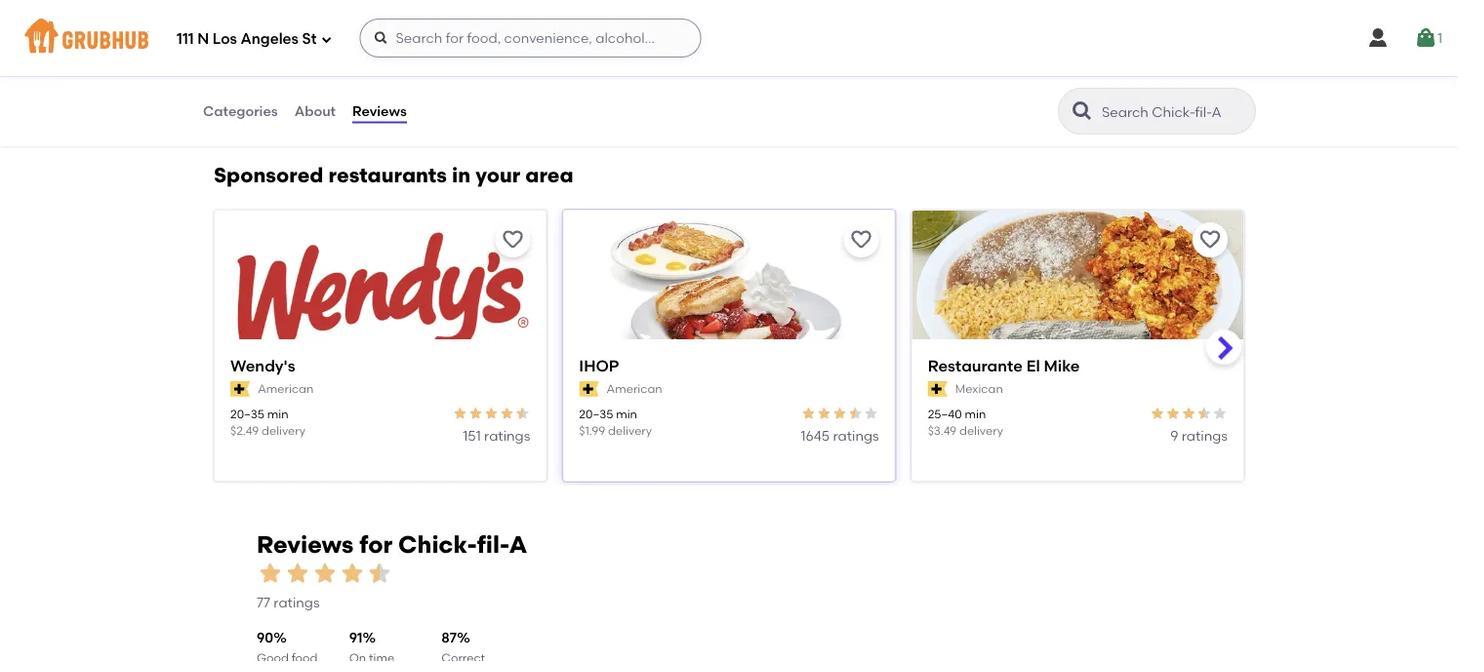 Task type: vqa. For each thing, say whether or not it's contained in the screenshot.
rightmost Breakfast
no



Task type: describe. For each thing, give the bounding box(es) containing it.
area
[[526, 163, 574, 188]]

subscription pass image
[[928, 382, 948, 397]]

reviews for reviews for chick-fil-a
[[257, 531, 354, 559]]

min for ihop
[[616, 407, 637, 421]]

$2.49
[[230, 424, 259, 438]]

wendy's link
[[230, 355, 530, 377]]

delivery for restaurante el mike
[[960, 424, 1004, 438]]

restaurante el mike logo image
[[912, 211, 1244, 375]]

151 ratings
[[463, 428, 530, 444]]

1645 ratings
[[801, 428, 879, 444]]

Search Chick-fil-A search field
[[1100, 103, 1250, 121]]

0 horizontal spatial svg image
[[321, 34, 332, 45]]

main navigation navigation
[[0, 0, 1459, 76]]

2 horizontal spatial svg image
[[1367, 26, 1390, 50]]

25–40 min $3.49 delivery
[[928, 407, 1004, 438]]

sponsored restaurants in your area
[[214, 163, 574, 188]]

87
[[442, 630, 457, 646]]

ratings for ihop
[[833, 428, 879, 444]]

your
[[476, 163, 521, 188]]

about button
[[294, 76, 337, 146]]

american for ihop
[[607, 382, 663, 396]]

77 ratings
[[257, 595, 320, 611]]

save this restaurant button for wendy's
[[495, 222, 530, 258]]

ratings for restaurante el mike
[[1182, 428, 1228, 444]]

ihop link
[[579, 355, 879, 377]]

9 ratings
[[1171, 428, 1228, 444]]

save this restaurant image for ihop
[[850, 228, 873, 252]]

25–40
[[928, 407, 962, 421]]

fil-
[[477, 531, 509, 559]]

mike
[[1044, 357, 1080, 376]]

reviews for chick-fil-a
[[257, 531, 528, 559]]

1 button
[[1415, 21, 1443, 56]]

9
[[1171, 428, 1179, 444]]

delivery for wendy's
[[262, 424, 306, 438]]

svg image
[[1415, 26, 1438, 50]]

Search for food, convenience, alcohol... search field
[[360, 19, 701, 58]]

sponsored
[[214, 163, 324, 188]]

151
[[463, 428, 481, 444]]

n
[[197, 30, 209, 48]]

20–35 for ihop
[[579, 407, 613, 421]]

a
[[509, 531, 528, 559]]

chick-
[[398, 531, 477, 559]]

search icon image
[[1071, 100, 1094, 123]]

mexican
[[956, 382, 1003, 396]]

20–35 for wendy's
[[230, 407, 265, 421]]

reviews for reviews
[[352, 103, 407, 119]]



Task type: locate. For each thing, give the bounding box(es) containing it.
1 vertical spatial reviews
[[257, 531, 354, 559]]

$1.99
[[579, 424, 606, 438]]

2 horizontal spatial save this restaurant button
[[1193, 222, 1228, 258]]

2 min from the left
[[616, 407, 637, 421]]

delivery
[[262, 424, 306, 438], [608, 424, 652, 438], [960, 424, 1004, 438]]

delivery inside 20–35 min $2.49 delivery
[[262, 424, 306, 438]]

delivery right '$2.49'
[[262, 424, 306, 438]]

save this restaurant image
[[1199, 228, 1222, 252]]

save this restaurant button for restaurante el mike
[[1193, 222, 1228, 258]]

save this restaurant button
[[495, 222, 530, 258], [844, 222, 879, 258], [1193, 222, 1228, 258]]

0 horizontal spatial american
[[258, 382, 314, 396]]

subscription pass image for wendy's
[[230, 382, 250, 397]]

restaurante
[[928, 357, 1023, 376]]

1 horizontal spatial svg image
[[373, 30, 389, 46]]

for
[[359, 531, 393, 559]]

1 horizontal spatial save this restaurant button
[[844, 222, 879, 258]]

2 horizontal spatial delivery
[[960, 424, 1004, 438]]

90
[[257, 630, 274, 646]]

min
[[267, 407, 289, 421], [616, 407, 637, 421], [965, 407, 986, 421]]

subscription pass image
[[230, 382, 250, 397], [579, 382, 599, 397]]

delivery right '$1.99'
[[608, 424, 652, 438]]

ratings
[[484, 428, 530, 444], [833, 428, 879, 444], [1182, 428, 1228, 444], [274, 595, 320, 611]]

0 horizontal spatial min
[[267, 407, 289, 421]]

wendy's logo image
[[215, 211, 546, 375]]

2 subscription pass image from the left
[[579, 382, 599, 397]]

categories button
[[202, 76, 279, 146]]

american down wendy's
[[258, 382, 314, 396]]

ihop logo image
[[564, 211, 895, 375]]

1
[[1438, 30, 1443, 46]]

1 delivery from the left
[[262, 424, 306, 438]]

restaurants
[[329, 163, 447, 188]]

subscription pass image down ihop
[[579, 382, 599, 397]]

ratings right 9
[[1182, 428, 1228, 444]]

20–35 inside 20–35 min $1.99 delivery
[[579, 407, 613, 421]]

1 save this restaurant button from the left
[[495, 222, 530, 258]]

0 horizontal spatial save this restaurant image
[[501, 228, 525, 252]]

subscription pass image for ihop
[[579, 382, 599, 397]]

1 horizontal spatial 20–35
[[579, 407, 613, 421]]

angeles
[[241, 30, 299, 48]]

20–35 up '$2.49'
[[230, 407, 265, 421]]

reviews inside button
[[352, 103, 407, 119]]

1 subscription pass image from the left
[[230, 382, 250, 397]]

restaurante el mike
[[928, 357, 1080, 376]]

1 20–35 from the left
[[230, 407, 265, 421]]

categories
[[203, 103, 278, 119]]

1 horizontal spatial save this restaurant image
[[850, 228, 873, 252]]

20–35 inside 20–35 min $2.49 delivery
[[230, 407, 265, 421]]

ratings right 77
[[274, 595, 320, 611]]

1 save this restaurant image from the left
[[501, 228, 525, 252]]

2 horizontal spatial min
[[965, 407, 986, 421]]

about
[[295, 103, 336, 119]]

1 horizontal spatial american
[[607, 382, 663, 396]]

delivery inside 25–40 min $3.49 delivery
[[960, 424, 1004, 438]]

ratings right 1645
[[833, 428, 879, 444]]

91
[[349, 630, 363, 646]]

20–35 min $1.99 delivery
[[579, 407, 652, 438]]

min for wendy's
[[267, 407, 289, 421]]

min down ihop
[[616, 407, 637, 421]]

3 min from the left
[[965, 407, 986, 421]]

min inside 20–35 min $1.99 delivery
[[616, 407, 637, 421]]

reviews
[[352, 103, 407, 119], [257, 531, 354, 559]]

77
[[257, 595, 270, 611]]

0 horizontal spatial save this restaurant button
[[495, 222, 530, 258]]

20–35 up '$1.99'
[[579, 407, 613, 421]]

2 american from the left
[[607, 382, 663, 396]]

save this restaurant image for wendy's
[[501, 228, 525, 252]]

2 20–35 from the left
[[579, 407, 613, 421]]

min down wendy's
[[267, 407, 289, 421]]

min inside 20–35 min $2.49 delivery
[[267, 407, 289, 421]]

in
[[452, 163, 471, 188]]

0 vertical spatial reviews
[[352, 103, 407, 119]]

reviews button
[[352, 76, 408, 146]]

american up 20–35 min $1.99 delivery
[[607, 382, 663, 396]]

save this restaurant button for ihop
[[844, 222, 879, 258]]

min for restaurante el mike
[[965, 407, 986, 421]]

wendy's
[[230, 357, 295, 376]]

2 delivery from the left
[[608, 424, 652, 438]]

1 horizontal spatial min
[[616, 407, 637, 421]]

min inside 25–40 min $3.49 delivery
[[965, 407, 986, 421]]

3 delivery from the left
[[960, 424, 1004, 438]]

1 horizontal spatial delivery
[[608, 424, 652, 438]]

0 horizontal spatial 20–35
[[230, 407, 265, 421]]

delivery for ihop
[[608, 424, 652, 438]]

3 save this restaurant button from the left
[[1193, 222, 1228, 258]]

ratings right 151
[[484, 428, 530, 444]]

20–35
[[230, 407, 265, 421], [579, 407, 613, 421]]

star icon image
[[452, 406, 468, 422], [468, 406, 484, 422], [484, 406, 499, 422], [499, 406, 515, 422], [515, 406, 530, 422], [515, 406, 530, 422], [801, 406, 817, 422], [817, 406, 832, 422], [832, 406, 848, 422], [848, 406, 864, 422], [848, 406, 864, 422], [864, 406, 879, 422], [1150, 406, 1166, 422], [1166, 406, 1181, 422], [1181, 406, 1197, 422], [1197, 406, 1212, 422], [1197, 406, 1212, 422], [1212, 406, 1228, 422], [257, 561, 284, 588], [284, 561, 311, 588], [311, 561, 339, 588], [339, 561, 366, 588], [366, 561, 393, 588], [366, 561, 393, 588]]

1645
[[801, 428, 830, 444]]

20–35 min $2.49 delivery
[[230, 407, 306, 438]]

2 save this restaurant image from the left
[[850, 228, 873, 252]]

ihop
[[579, 357, 619, 376]]

1 horizontal spatial subscription pass image
[[579, 382, 599, 397]]

save this restaurant image
[[501, 228, 525, 252], [850, 228, 873, 252]]

restaurante el mike link
[[928, 355, 1228, 377]]

2 save this restaurant button from the left
[[844, 222, 879, 258]]

0 horizontal spatial delivery
[[262, 424, 306, 438]]

111 n los angeles st
[[177, 30, 317, 48]]

los
[[213, 30, 237, 48]]

subscription pass image down wendy's
[[230, 382, 250, 397]]

$3.49
[[928, 424, 957, 438]]

min down "mexican"
[[965, 407, 986, 421]]

st
[[302, 30, 317, 48]]

delivery right $3.49
[[960, 424, 1004, 438]]

reviews up 77 ratings
[[257, 531, 354, 559]]

ratings for wendy's
[[484, 428, 530, 444]]

1 american from the left
[[258, 382, 314, 396]]

el
[[1027, 357, 1040, 376]]

american for wendy's
[[258, 382, 314, 396]]

111
[[177, 30, 194, 48]]

1 min from the left
[[267, 407, 289, 421]]

0 horizontal spatial subscription pass image
[[230, 382, 250, 397]]

svg image
[[1367, 26, 1390, 50], [373, 30, 389, 46], [321, 34, 332, 45]]

reviews right about
[[352, 103, 407, 119]]

american
[[258, 382, 314, 396], [607, 382, 663, 396]]

delivery inside 20–35 min $1.99 delivery
[[608, 424, 652, 438]]



